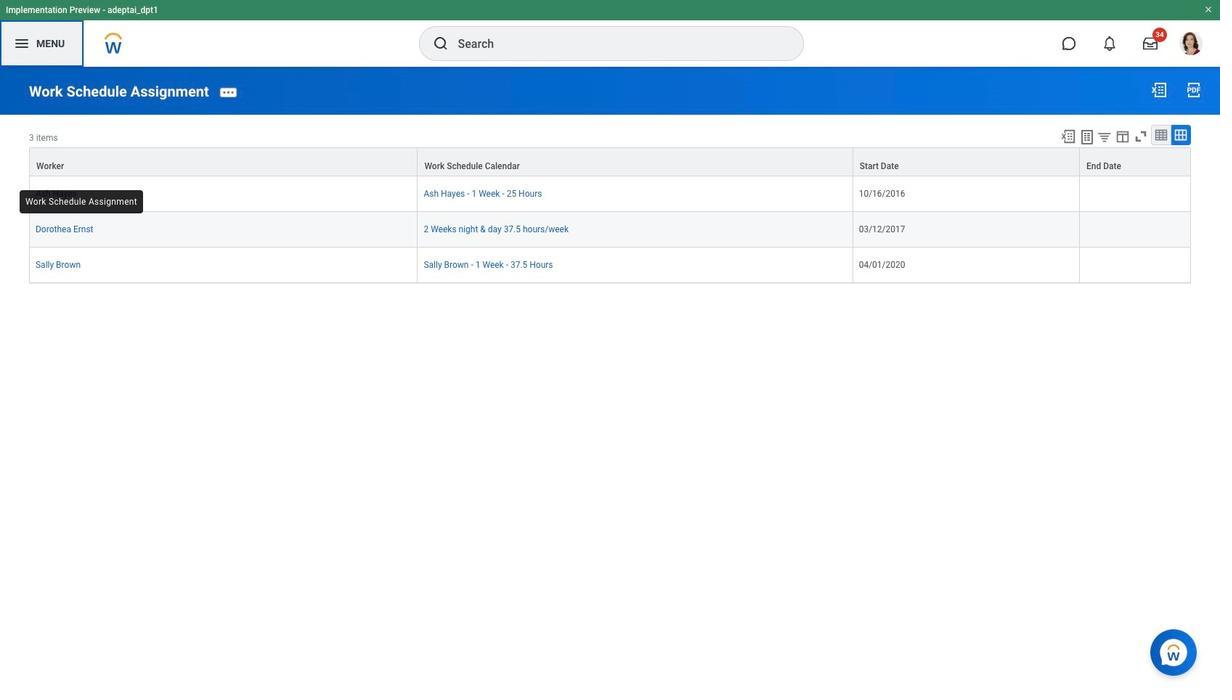 Task type: locate. For each thing, give the bounding box(es) containing it.
fullscreen image
[[1133, 128, 1149, 144]]

table image
[[1154, 128, 1169, 142]]

1 row from the top
[[29, 147, 1191, 177]]

export to worksheets image
[[1079, 128, 1096, 146]]

cell
[[1080, 176, 1191, 212], [1080, 212, 1191, 248], [1080, 248, 1191, 283]]

close environment banner image
[[1204, 5, 1213, 14]]

3 cell from the top
[[1080, 248, 1191, 283]]

export to excel image
[[1151, 81, 1168, 99]]

expand table image
[[1174, 128, 1188, 142]]

select to filter grid data image
[[1097, 129, 1113, 144]]

banner
[[0, 0, 1220, 67]]

toolbar
[[1054, 125, 1191, 147]]

row
[[29, 147, 1191, 177], [29, 176, 1191, 212], [29, 212, 1191, 248], [29, 248, 1191, 283]]

2 row from the top
[[29, 176, 1191, 212]]

main content
[[0, 67, 1220, 297]]

column header
[[853, 147, 1080, 177]]



Task type: vqa. For each thing, say whether or not it's contained in the screenshot.
Main Content
yes



Task type: describe. For each thing, give the bounding box(es) containing it.
1 cell from the top
[[1080, 176, 1191, 212]]

Search Workday  search field
[[458, 28, 773, 60]]

view printable version (pdf) image
[[1185, 81, 1203, 99]]

export to excel image
[[1060, 128, 1076, 144]]

notifications large image
[[1103, 36, 1117, 51]]

search image
[[432, 35, 449, 52]]

3 row from the top
[[29, 212, 1191, 248]]

click to view/edit grid preferences image
[[1115, 128, 1131, 144]]

2 cell from the top
[[1080, 212, 1191, 248]]

profile logan mcneil image
[[1180, 32, 1203, 58]]

justify image
[[13, 35, 31, 52]]

inbox large image
[[1143, 36, 1158, 51]]

4 row from the top
[[29, 248, 1191, 283]]



